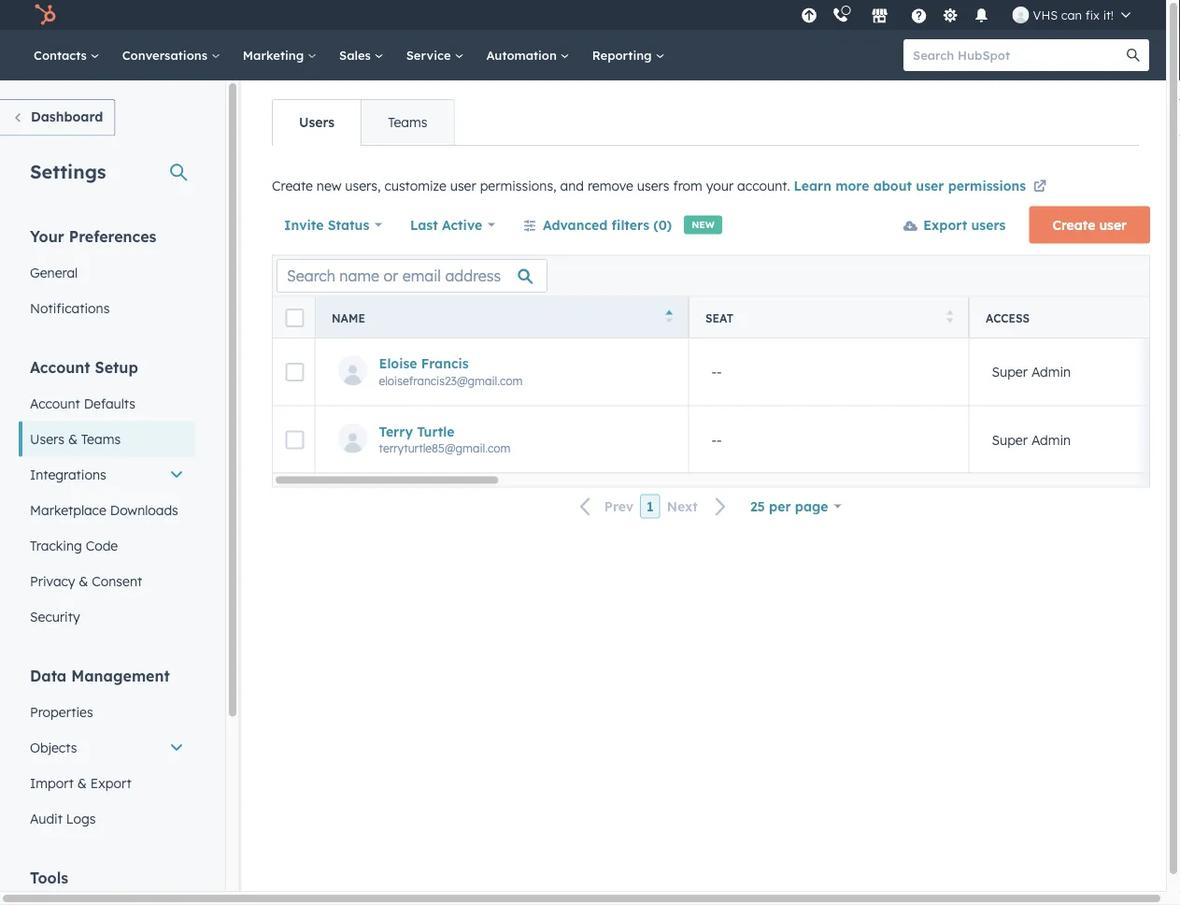 Task type: locate. For each thing, give the bounding box(es) containing it.
properties link
[[19, 694, 195, 730]]

2 account from the top
[[30, 395, 80, 411]]

0 vertical spatial admin
[[1032, 363, 1072, 380]]

conversations
[[122, 47, 211, 63]]

-- down seat
[[712, 363, 722, 380]]

navigation
[[272, 99, 455, 146]]

& up integrations
[[68, 431, 78, 447]]

customize
[[385, 178, 447, 194]]

last active button
[[410, 206, 496, 244]]

0 vertical spatial teams
[[388, 114, 428, 130]]

advanced filters (0) button
[[511, 206, 685, 244]]

import
[[30, 775, 74, 791]]

privacy & consent
[[30, 573, 142, 589]]

1 vertical spatial account
[[30, 395, 80, 411]]

1 vertical spatial &
[[79, 573, 88, 589]]

0 vertical spatial --
[[712, 363, 722, 380]]

1 horizontal spatial teams
[[388, 114, 428, 130]]

service link
[[395, 30, 475, 80]]

0 horizontal spatial create
[[272, 178, 313, 194]]

access
[[986, 310, 1031, 324]]

account.
[[738, 178, 791, 194]]

0 vertical spatial super admin
[[993, 363, 1072, 380]]

account up users & teams
[[30, 395, 80, 411]]

new
[[317, 178, 342, 194]]

1 vertical spatial export
[[90, 775, 131, 791]]

tracking
[[30, 537, 82, 554]]

active
[[442, 216, 483, 233]]

data
[[30, 666, 67, 685]]

users for users
[[299, 114, 335, 130]]

terryturtle85@gmail.com
[[379, 441, 511, 455]]

and
[[561, 178, 584, 194]]

super admin
[[993, 363, 1072, 380], [993, 431, 1072, 447]]

account setup element
[[19, 357, 195, 634]]

0 horizontal spatial export
[[90, 775, 131, 791]]

filters
[[612, 216, 650, 233]]

super
[[993, 363, 1029, 380], [993, 431, 1029, 447]]

1 vertical spatial teams
[[81, 431, 121, 447]]

create inside button
[[1053, 216, 1096, 233]]

notifications
[[30, 300, 110, 316]]

0 horizontal spatial teams
[[81, 431, 121, 447]]

admin
[[1032, 363, 1072, 380], [1032, 431, 1072, 447]]

search image
[[1128, 49, 1141, 62]]

settings image
[[943, 8, 959, 25]]

1 -- from the top
[[712, 363, 722, 380]]

& right privacy
[[79, 573, 88, 589]]

account up account defaults on the left of the page
[[30, 358, 90, 376]]

& for teams
[[68, 431, 78, 447]]

2 super admin from the top
[[993, 431, 1072, 447]]

eloise francis image
[[1013, 7, 1030, 23]]

1 admin from the top
[[1032, 363, 1072, 380]]

reporting link
[[581, 30, 676, 80]]

prev
[[605, 498, 634, 514]]

users inside account setup element
[[30, 431, 64, 447]]

settings link
[[939, 5, 963, 25]]

& for export
[[77, 775, 87, 791]]

francis
[[422, 355, 469, 371]]

account
[[30, 358, 90, 376], [30, 395, 80, 411]]

remove
[[588, 178, 634, 194]]

users & teams
[[30, 431, 121, 447]]

settings
[[30, 159, 106, 183]]

tracking code link
[[19, 528, 195, 563]]

users & teams link
[[19, 421, 195, 457]]

-- up next button
[[712, 431, 722, 447]]

advanced
[[543, 216, 608, 233]]

terry
[[379, 422, 413, 439]]

export down 'objects' button
[[90, 775, 131, 791]]

general link
[[19, 255, 195, 290]]

export users button
[[892, 206, 1019, 244]]

vhs can fix it!
[[1034, 7, 1115, 22]]

about
[[874, 178, 913, 194]]

setup
[[95, 358, 138, 376]]

your
[[707, 178, 734, 194]]

security link
[[19, 599, 195, 634]]

0 horizontal spatial users
[[30, 431, 64, 447]]

users link
[[273, 100, 361, 145]]

1 vertical spatial super
[[993, 431, 1029, 447]]

create user
[[1053, 216, 1128, 233]]

user inside learn more about user permissions link
[[917, 178, 945, 194]]

(0)
[[654, 216, 672, 233]]

1 vertical spatial users
[[30, 431, 64, 447]]

1 super from the top
[[993, 363, 1029, 380]]

export
[[924, 216, 968, 233], [90, 775, 131, 791]]

0 vertical spatial super
[[993, 363, 1029, 380]]

1 vertical spatial create
[[1053, 216, 1096, 233]]

data management element
[[19, 665, 195, 836]]

import & export link
[[19, 765, 195, 801]]

audit
[[30, 810, 63, 827]]

user inside create user button
[[1100, 216, 1128, 233]]

page
[[796, 498, 829, 514]]

contacts
[[34, 47, 90, 63]]

1 vertical spatial admin
[[1032, 431, 1072, 447]]

1 horizontal spatial users
[[299, 114, 335, 130]]

press to sort. element
[[947, 310, 954, 325]]

1 horizontal spatial user
[[917, 178, 945, 194]]

1 account from the top
[[30, 358, 90, 376]]

1 vertical spatial super admin
[[993, 431, 1072, 447]]

0 vertical spatial export
[[924, 216, 968, 233]]

admin for eloise francis
[[1032, 363, 1072, 380]]

create for create new users, customize user permissions, and remove users from your account.
[[272, 178, 313, 194]]

teams down account defaults "link"
[[81, 431, 121, 447]]

0 vertical spatial users
[[299, 114, 335, 130]]

2 admin from the top
[[1032, 431, 1072, 447]]

downloads
[[110, 502, 178, 518]]

users down permissions
[[972, 216, 1007, 233]]

integrations
[[30, 466, 106, 482]]

1 button
[[641, 494, 661, 518]]

notifications image
[[974, 8, 991, 25]]

2 super from the top
[[993, 431, 1029, 447]]

hubspot image
[[34, 4, 56, 26]]

0 vertical spatial create
[[272, 178, 313, 194]]

account inside "link"
[[30, 395, 80, 411]]

integrations button
[[19, 457, 195, 492]]

& right import
[[77, 775, 87, 791]]

-- for eloise francis
[[712, 363, 722, 380]]

2 vertical spatial &
[[77, 775, 87, 791]]

1 horizontal spatial create
[[1053, 216, 1096, 233]]

account for account defaults
[[30, 395, 80, 411]]

25
[[751, 498, 766, 514]]

1 horizontal spatial users
[[972, 216, 1007, 233]]

users up integrations
[[30, 431, 64, 447]]

ascending sort. press to sort descending. element
[[666, 310, 673, 325]]

navigation containing users
[[272, 99, 455, 146]]

automation
[[487, 47, 561, 63]]

code
[[86, 537, 118, 554]]

terry turtle link
[[379, 422, 670, 439]]

super for francis
[[993, 363, 1029, 380]]

notifications button
[[966, 0, 998, 30]]

-
[[712, 363, 717, 380], [717, 363, 722, 380], [712, 431, 717, 447], [717, 431, 722, 447]]

1 horizontal spatial export
[[924, 216, 968, 233]]

per
[[770, 498, 792, 514]]

1 vertical spatial --
[[712, 431, 722, 447]]

2 horizontal spatial user
[[1100, 216, 1128, 233]]

reporting
[[593, 47, 656, 63]]

users left from
[[638, 178, 670, 194]]

teams up customize
[[388, 114, 428, 130]]

Search name or email address search field
[[277, 259, 548, 293]]

teams inside account setup element
[[81, 431, 121, 447]]

export down learn more about user permissions link
[[924, 216, 968, 233]]

marketplace
[[30, 502, 106, 518]]

users for users & teams
[[30, 431, 64, 447]]

0 vertical spatial &
[[68, 431, 78, 447]]

upgrade image
[[801, 8, 818, 25]]

eloise
[[379, 355, 417, 371]]

teams inside navigation
[[388, 114, 428, 130]]

can
[[1062, 7, 1083, 22]]

invite status button
[[283, 206, 383, 244]]

1 vertical spatial users
[[972, 216, 1007, 233]]

marketplace downloads
[[30, 502, 178, 518]]

tracking code
[[30, 537, 118, 554]]

service
[[406, 47, 455, 63]]

users up new
[[299, 114, 335, 130]]

users,
[[345, 178, 381, 194]]

ascending sort. press to sort descending. image
[[666, 310, 673, 323]]

1 super admin from the top
[[993, 363, 1072, 380]]

audit logs
[[30, 810, 96, 827]]

it!
[[1104, 7, 1115, 22]]

2 -- from the top
[[712, 431, 722, 447]]

0 vertical spatial users
[[638, 178, 670, 194]]

& inside 'data management' element
[[77, 775, 87, 791]]

0 vertical spatial account
[[30, 358, 90, 376]]

25 per page
[[751, 498, 829, 514]]



Task type: describe. For each thing, give the bounding box(es) containing it.
name
[[332, 310, 366, 324]]

super admin for terry turtle
[[993, 431, 1072, 447]]

consent
[[92, 573, 142, 589]]

your preferences
[[30, 227, 157, 245]]

eloisefrancis23@gmail.com
[[379, 373, 523, 387]]

help button
[[904, 0, 936, 30]]

contacts link
[[22, 30, 111, 80]]

export users
[[924, 216, 1007, 233]]

marketplace downloads link
[[19, 492, 195, 528]]

learn
[[794, 178, 832, 194]]

create user button
[[1030, 206, 1151, 244]]

0 horizontal spatial users
[[638, 178, 670, 194]]

vhs can fix it! menu
[[796, 0, 1145, 30]]

properties
[[30, 704, 93, 720]]

seat
[[706, 310, 734, 324]]

objects button
[[19, 730, 195, 765]]

invite status
[[284, 216, 370, 233]]

invite
[[284, 216, 324, 233]]

objects
[[30, 739, 77, 756]]

last
[[411, 216, 438, 233]]

marketplaces image
[[872, 8, 889, 25]]

more
[[836, 178, 870, 194]]

sales
[[339, 47, 375, 63]]

dashboard link
[[0, 99, 115, 136]]

1
[[647, 498, 654, 514]]

hubspot link
[[22, 4, 70, 26]]

link opens in a new window image
[[1034, 176, 1047, 199]]

tools
[[30, 868, 68, 887]]

privacy & consent link
[[19, 563, 195, 599]]

from
[[674, 178, 703, 194]]

super for turtle
[[993, 431, 1029, 447]]

calling icon image
[[833, 7, 850, 24]]

users inside button
[[972, 216, 1007, 233]]

Search HubSpot search field
[[904, 39, 1133, 71]]

permissions
[[949, 178, 1027, 194]]

new
[[692, 219, 715, 230]]

link opens in a new window image
[[1034, 181, 1047, 194]]

automation link
[[475, 30, 581, 80]]

eloise francis link
[[379, 355, 670, 371]]

your
[[30, 227, 64, 245]]

super admin for eloise francis
[[993, 363, 1072, 380]]

account setup
[[30, 358, 138, 376]]

preferences
[[69, 227, 157, 245]]

terry turtle terryturtle85@gmail.com
[[379, 422, 511, 455]]

marketing link
[[232, 30, 328, 80]]

defaults
[[84, 395, 136, 411]]

status
[[328, 216, 370, 233]]

pagination navigation
[[569, 494, 739, 519]]

vhs can fix it! button
[[1002, 0, 1143, 30]]

permissions,
[[480, 178, 557, 194]]

sales link
[[328, 30, 395, 80]]

your preferences element
[[19, 226, 195, 326]]

turtle
[[417, 422, 455, 439]]

help image
[[911, 8, 928, 25]]

management
[[71, 666, 170, 685]]

create for create user
[[1053, 216, 1096, 233]]

upgrade link
[[798, 5, 822, 25]]

calling icon button
[[825, 3, 857, 27]]

press to sort. image
[[947, 310, 954, 323]]

learn more about user permissions
[[794, 178, 1031, 194]]

25 per page button
[[739, 488, 854, 525]]

& for consent
[[79, 573, 88, 589]]

learn more about user permissions link
[[794, 176, 1050, 199]]

general
[[30, 264, 78, 281]]

advanced filters (0)
[[543, 216, 672, 233]]

fix
[[1086, 7, 1101, 22]]

marketing
[[243, 47, 308, 63]]

export inside 'data management' element
[[90, 775, 131, 791]]

account for account setup
[[30, 358, 90, 376]]

prev button
[[569, 494, 641, 519]]

-- for terry turtle
[[712, 431, 722, 447]]

create new users, customize user permissions, and remove users from your account.
[[272, 178, 794, 194]]

security
[[30, 608, 80, 625]]

marketplaces button
[[861, 0, 900, 30]]

data management
[[30, 666, 170, 685]]

teams link
[[361, 100, 454, 145]]

admin for terry turtle
[[1032, 431, 1072, 447]]

vhs
[[1034, 7, 1059, 22]]

privacy
[[30, 573, 75, 589]]

export inside button
[[924, 216, 968, 233]]

0 horizontal spatial user
[[450, 178, 477, 194]]

notifications link
[[19, 290, 195, 326]]

import & export
[[30, 775, 131, 791]]

next button
[[661, 494, 739, 519]]

eloise francis eloisefrancis23@gmail.com
[[379, 355, 523, 387]]

conversations link
[[111, 30, 232, 80]]



Task type: vqa. For each thing, say whether or not it's contained in the screenshot.
Pricing was updated on Oct 27, 2023 ELEMENT at the bottom of page
no



